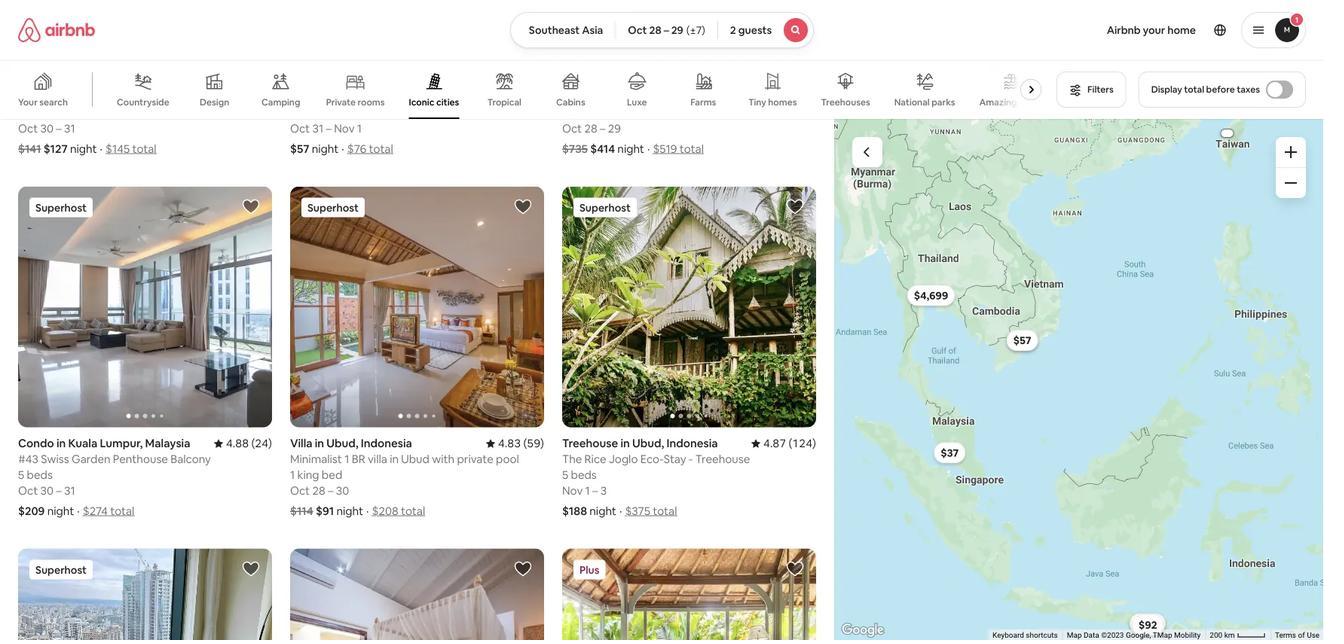 Task type: locate. For each thing, give the bounding box(es) containing it.
1 horizontal spatial 3
[[601, 484, 607, 499]]

1 vertical spatial nov
[[563, 484, 583, 499]]

in up the your search
[[43, 74, 52, 88]]

0 vertical spatial $91
[[316, 504, 334, 519]]

in for villa in ubud, indonesia minimalist 1 br villa in ubud with private pool 1 king bed oct 28 – 30 $114 $91 night · $208 total
[[315, 437, 324, 451]]

2 5 from the left
[[563, 468, 569, 483]]

31 inside villa in ubud, indonesia ubud tropical paradise - villa bambu blue 3 double beds oct 30 – 31 $141 $127 night · $145 total
[[64, 121, 75, 136]]

in up joglo
[[621, 437, 630, 451]]

- right stay
[[689, 452, 693, 467]]

$57 inside button
[[1014, 334, 1032, 348]]

1 vertical spatial 29
[[608, 121, 621, 136]]

- inside villa in ubud, indonesia ubud tropical paradise - villa bambu blue 3 double beds oct 30 – 31 $141 $127 night · $145 total
[[139, 90, 143, 104]]

night inside 14 beds oct 28 – 29 $735 $414 night · $519 total
[[618, 142, 645, 156]]

quận
[[364, 74, 392, 88]]

2 for 2 queen beds oct 31 – nov 1 $57 night · $76 total
[[290, 105, 297, 120]]

ubud inside villa in ubud, indonesia ubud tropical paradise - villa bambu blue 3 double beds oct 30 – 31 $141 $127 night · $145 total
[[18, 90, 46, 104]]

1 vertical spatial $57
[[1014, 334, 1032, 348]]

2 horizontal spatial 28
[[650, 23, 662, 37]]

0 horizontal spatial tropical
[[49, 90, 90, 104]]

-
[[139, 90, 143, 104], [689, 452, 693, 467]]

0 vertical spatial 28
[[650, 23, 662, 37]]

add to wishlist: condo in kuala lumpur, malaysia image
[[242, 198, 260, 216]]

in for villa in ampang, malaysia
[[587, 74, 597, 88]]

30
[[40, 121, 54, 136], [40, 484, 54, 499], [336, 484, 349, 499]]

$37
[[941, 447, 959, 460]]

1 horizontal spatial -
[[689, 452, 693, 467]]

0 vertical spatial treehouse
[[563, 437, 619, 451]]

30 up $209
[[40, 484, 54, 499]]

0 vertical spatial ubud
[[18, 90, 46, 104]]

indonesia inside villa in ubud, indonesia minimalist 1 br villa in ubud with private pool 1 king bed oct 28 – 30 $114 $91 night · $208 total
[[361, 437, 412, 451]]

minimalist
[[290, 452, 342, 467]]

indonesia up villa
[[361, 437, 412, 451]]

beds inside condo in kuala lumpur, malaysia #43 swiss garden penthouse balcony 5 beds oct 30 – 31 $209 night · $274 total
[[27, 468, 53, 483]]

· left $274 at the left of page
[[77, 504, 80, 519]]

1 vertical spatial malaysia
[[145, 437, 190, 451]]

· left '$145'
[[100, 142, 103, 156]]

0 vertical spatial 29
[[672, 23, 684, 37]]

- inside treehouse in ubud, indonesia the rice joglo eco-stay - treehouse 5 beds nov 1 – 3 $188 night · $375 total
[[689, 452, 693, 467]]

1 horizontal spatial 5
[[563, 468, 569, 483]]

beds right the "14" at top left
[[576, 105, 602, 120]]

penthouse
[[113, 452, 168, 467]]

night
[[70, 142, 97, 156], [312, 142, 339, 156], [618, 142, 645, 156], [47, 504, 74, 519], [337, 504, 364, 519], [590, 504, 617, 519]]

malaysia up farms
[[650, 74, 695, 88]]

total right $274 at the left of page
[[110, 504, 135, 519]]

tropical up double
[[49, 90, 90, 104]]

0 horizontal spatial malaysia
[[145, 437, 190, 451]]

nov up $76
[[334, 121, 355, 136]]

in for apartment in quận 4, vietnam
[[352, 74, 361, 88]]

ubud, up br
[[327, 437, 359, 451]]

use
[[1308, 632, 1320, 641]]

$115 button
[[1131, 615, 1166, 636]]

30 down double
[[40, 121, 54, 136]]

ubud up double
[[18, 90, 46, 104]]

vietnam
[[407, 74, 452, 88]]

indonesia inside villa in ubud, indonesia ubud tropical paradise - villa bambu blue 3 double beds oct 30 – 31 $141 $127 night · $145 total
[[89, 74, 140, 88]]

30 inside villa in ubud, indonesia minimalist 1 br villa in ubud with private pool 1 king bed oct 28 – 30 $114 $91 night · $208 total
[[336, 484, 349, 499]]

1 horizontal spatial ubud,
[[327, 437, 359, 451]]

$57
[[290, 142, 310, 156], [1014, 334, 1032, 348]]

total right $76
[[369, 142, 393, 156]]

pool
[[496, 452, 519, 467]]

$96
[[1139, 618, 1158, 632]]

1 horizontal spatial ubud
[[401, 452, 430, 467]]

1 5 from the left
[[18, 468, 24, 483]]

in inside condo in kuala lumpur, malaysia #43 swiss garden penthouse balcony 5 beds oct 30 – 31 $209 night · $274 total
[[56, 437, 66, 451]]

(±7)
[[687, 23, 706, 37]]

total inside 2 queen beds oct 31 – nov 1 $57 night · $76 total
[[369, 142, 393, 156]]

– down rice
[[593, 484, 598, 499]]

keyboard
[[993, 632, 1025, 641]]

villa in ampang, malaysia
[[563, 74, 695, 88]]

· inside villa in ubud, indonesia ubud tropical paradise - villa bambu blue 3 double beds oct 30 – 31 $141 $127 night · $145 total
[[100, 142, 103, 156]]

$57 inside 2 queen beds oct 31 – nov 1 $57 night · $76 total
[[290, 142, 310, 156]]

$127 button
[[1130, 614, 1167, 635]]

tropical down 4.91 on the top left
[[488, 97, 522, 108]]

– up $414
[[600, 121, 606, 136]]

ubud inside villa in ubud, indonesia minimalist 1 br villa in ubud with private pool 1 king bed oct 28 – 30 $114 $91 night · $208 total
[[401, 452, 430, 467]]

farms
[[691, 97, 717, 108]]

28 left (±7)
[[650, 23, 662, 37]]

4.83
[[498, 437, 521, 451]]

1 horizontal spatial nov
[[563, 484, 583, 499]]

apartment
[[290, 74, 350, 88]]

0 horizontal spatial treehouse
[[563, 437, 619, 451]]

0 horizontal spatial nov
[[334, 121, 355, 136]]

$519 total button
[[653, 142, 704, 156]]

in up minimalist
[[315, 437, 324, 451]]

31
[[64, 121, 75, 136], [313, 121, 324, 136], [64, 484, 75, 499]]

5.0 out of 5 average rating,  4 reviews image
[[772, 74, 817, 88]]

30 down bed
[[336, 484, 349, 499]]

nov
[[334, 121, 355, 136], [563, 484, 583, 499]]

0 horizontal spatial 5
[[18, 468, 24, 483]]

indonesia for villa
[[89, 74, 140, 88]]

0 horizontal spatial 3
[[18, 105, 24, 120]]

– left (±7)
[[664, 23, 669, 37]]

night right $414
[[618, 142, 645, 156]]

google,
[[1127, 632, 1152, 641]]

1 horizontal spatial $91
[[1140, 618, 1157, 632]]

0 horizontal spatial $91
[[316, 504, 334, 519]]

$96 button
[[1132, 614, 1165, 635]]

1
[[1296, 15, 1299, 25], [357, 121, 362, 136], [345, 452, 349, 467], [290, 468, 295, 483], [586, 484, 590, 499]]

0 vertical spatial malaysia
[[650, 74, 695, 88]]

in inside villa in ubud, indonesia ubud tropical paradise - villa bambu blue 3 double beds oct 30 – 31 $141 $127 night · $145 total
[[43, 74, 52, 88]]

private
[[326, 97, 356, 108]]

29 left (±7)
[[672, 23, 684, 37]]

1 vertical spatial ubud
[[401, 452, 430, 467]]

- right paradise
[[139, 90, 143, 104]]

– down swiss
[[56, 484, 62, 499]]

1 horizontal spatial 28
[[585, 121, 598, 136]]

2 horizontal spatial indonesia
[[667, 437, 718, 451]]

condo
[[18, 437, 54, 451]]

$208
[[372, 504, 399, 519]]

villa up minimalist
[[290, 437, 313, 451]]

ubud, inside villa in ubud, indonesia minimalist 1 br villa in ubud with private pool 1 king bed oct 28 – 30 $114 $91 night · $208 total
[[327, 437, 359, 451]]

ubud, inside villa in ubud, indonesia ubud tropical paradise - villa bambu blue 3 double beds oct 30 – 31 $141 $127 night · $145 total
[[55, 74, 86, 88]]

1 vertical spatial treehouse
[[696, 452, 750, 467]]

indonesia for in
[[361, 437, 412, 451]]

200
[[1210, 632, 1223, 641]]

0 horizontal spatial -
[[139, 90, 143, 104]]

oct down the "14" at top left
[[563, 121, 582, 136]]

$375
[[625, 504, 651, 519]]

ubud, inside treehouse in ubud, indonesia the rice joglo eco-stay - treehouse 5 beds nov 1 – 3 $188 night · $375 total
[[633, 437, 665, 451]]

night inside villa in ubud, indonesia minimalist 1 br villa in ubud with private pool 1 king bed oct 28 – 30 $114 $91 night · $208 total
[[337, 504, 364, 519]]

· left $76
[[342, 142, 344, 156]]

0 horizontal spatial indonesia
[[89, 74, 140, 88]]

night left $76
[[312, 142, 339, 156]]

0 vertical spatial $127
[[44, 142, 68, 156]]

terms
[[1276, 632, 1297, 641]]

· left $519
[[648, 142, 650, 156]]

0 horizontal spatial ubud
[[18, 90, 46, 104]]

night left $208
[[337, 504, 364, 519]]

1 vertical spatial 3
[[601, 484, 607, 499]]

cabins
[[556, 97, 586, 108]]

1 horizontal spatial $57
[[1014, 334, 1032, 348]]

southeast asia button
[[510, 12, 616, 48]]

beds down #43
[[27, 468, 53, 483]]

2 vertical spatial 28
[[313, 484, 326, 499]]

2 inside 2 guests button
[[731, 23, 737, 37]]

total left before
[[1185, 84, 1205, 95]]

add to wishlist: villa in ubud, indonesia image
[[514, 198, 532, 216], [514, 561, 532, 579]]

ubud, up eco-
[[633, 437, 665, 451]]

· left $375
[[620, 504, 622, 519]]

5 inside treehouse in ubud, indonesia the rice joglo eco-stay - treehouse 5 beds nov 1 – 3 $188 night · $375 total
[[563, 468, 569, 483]]

31 down swiss
[[64, 484, 75, 499]]

night right $209
[[47, 504, 74, 519]]

oct inside 14 beds oct 28 – 29 $735 $414 night · $519 total
[[563, 121, 582, 136]]

· left $208
[[367, 504, 369, 519]]

total inside 14 beds oct 28 – 29 $735 $414 night · $519 total
[[680, 142, 704, 156]]

28 up $414
[[585, 121, 598, 136]]

in up private rooms
[[352, 74, 361, 88]]

oct down queen
[[290, 121, 310, 136]]

asia
[[582, 23, 604, 37]]

– inside villa in ubud, indonesia minimalist 1 br villa in ubud with private pool 1 king bed oct 28 – 30 $114 $91 night · $208 total
[[328, 484, 334, 499]]

0 vertical spatial 2
[[731, 23, 737, 37]]

oct inside villa in ubud, indonesia ubud tropical paradise - villa bambu blue 3 double beds oct 30 – 31 $141 $127 night · $145 total
[[18, 121, 38, 136]]

4.88 out of 5 average rating,  24 reviews image
[[214, 437, 272, 451]]

0 vertical spatial $57
[[290, 142, 310, 156]]

1 vertical spatial -
[[689, 452, 693, 467]]

0 horizontal spatial 2
[[290, 105, 297, 120]]

terms of use
[[1276, 632, 1320, 641]]

1 vertical spatial $91
[[1140, 618, 1157, 632]]

$57 button
[[1007, 330, 1039, 351]]

– down queen
[[326, 121, 332, 136]]

eco-
[[641, 452, 664, 467]]

5 down the
[[563, 468, 569, 483]]

0 vertical spatial -
[[139, 90, 143, 104]]

google image
[[838, 621, 888, 641]]

$91 button
[[1133, 614, 1164, 635]]

– down bed
[[328, 484, 334, 499]]

blue
[[208, 90, 230, 104]]

homes
[[769, 97, 797, 108]]

total inside treehouse in ubud, indonesia the rice joglo eco-stay - treehouse 5 beds nov 1 – 3 $188 night · $375 total
[[653, 504, 678, 519]]

indonesia inside treehouse in ubud, indonesia the rice joglo eco-stay - treehouse 5 beds nov 1 – 3 $188 night · $375 total
[[667, 437, 718, 451]]

nov up $188
[[563, 484, 583, 499]]

oct inside condo in kuala lumpur, malaysia #43 swiss garden penthouse balcony 5 beds oct 30 – 31 $209 night · $274 total
[[18, 484, 38, 499]]

total right '$145'
[[132, 142, 157, 156]]

beds right double
[[66, 105, 91, 120]]

– down double
[[56, 121, 62, 136]]

4.83 out of 5 average rating,  59 reviews image
[[486, 437, 544, 451]]

2 left guests
[[731, 23, 737, 37]]

beds inside villa in ubud, indonesia ubud tropical paradise - villa bambu blue 3 double beds oct 30 – 31 $141 $127 night · $145 total
[[66, 105, 91, 120]]

treehouses
[[822, 97, 871, 108]]

0 horizontal spatial ubud,
[[55, 74, 86, 88]]

1 vertical spatial 2
[[290, 105, 297, 120]]

29 up $414
[[608, 121, 621, 136]]

$91 inside button
[[1140, 618, 1157, 632]]

0 vertical spatial add to wishlist: villa in ubud, indonesia image
[[514, 198, 532, 216]]

bambu
[[169, 90, 206, 104]]

1 vertical spatial add to wishlist: villa in ubud, indonesia image
[[514, 561, 532, 579]]

$37 button
[[934, 443, 966, 464]]

2 inside 2 queen beds oct 31 – nov 1 $57 night · $76 total
[[290, 105, 297, 120]]

1 horizontal spatial 2
[[731, 23, 737, 37]]

ubud,
[[55, 74, 86, 88], [327, 437, 359, 451], [633, 437, 665, 451]]

in
[[43, 74, 52, 88], [352, 74, 361, 88], [587, 74, 597, 88], [56, 437, 66, 451], [315, 437, 324, 451], [621, 437, 630, 451], [390, 452, 399, 467]]

indonesia up paradise
[[89, 74, 140, 88]]

total right $375
[[653, 504, 678, 519]]

group containing iconic cities
[[0, 60, 1048, 119]]

night right $188
[[590, 504, 617, 519]]

treehouse up rice
[[563, 437, 619, 451]]

villa inside villa in ubud, indonesia minimalist 1 br villa in ubud with private pool 1 king bed oct 28 – 30 $114 $91 night · $208 total
[[290, 437, 313, 451]]

oct inside villa in ubud, indonesia minimalist 1 br villa in ubud with private pool 1 king bed oct 28 – 30 $114 $91 night · $208 total
[[290, 484, 310, 499]]

total right $519
[[680, 142, 704, 156]]

0 horizontal spatial $127
[[44, 142, 68, 156]]

0 vertical spatial 3
[[18, 105, 24, 120]]

beds right queen
[[335, 105, 360, 120]]

in up swiss
[[56, 437, 66, 451]]

1 inside 2 queen beds oct 31 – nov 1 $57 night · $76 total
[[357, 121, 362, 136]]

your
[[1144, 23, 1166, 37]]

group
[[0, 60, 1048, 119], [18, 186, 272, 428], [290, 186, 544, 428], [563, 186, 817, 428], [18, 549, 272, 641], [290, 549, 544, 641], [563, 549, 817, 641]]

in left the ampang,
[[587, 74, 597, 88]]

treehouse right stay
[[696, 452, 750, 467]]

None search field
[[510, 12, 815, 48]]

ubud left with
[[401, 452, 430, 467]]

0 horizontal spatial 28
[[313, 484, 326, 499]]

1 vertical spatial $127
[[1137, 618, 1160, 632]]

villa for villa in ubud, indonesia minimalist 1 br villa in ubud with private pool 1 king bed oct 28 – 30 $114 $91 night · $208 total
[[290, 437, 313, 451]]

– inside villa in ubud, indonesia ubud tropical paradise - villa bambu blue 3 double beds oct 30 – 31 $141 $127 night · $145 total
[[56, 121, 62, 136]]

(24)
[[251, 437, 272, 451]]

1 horizontal spatial indonesia
[[361, 437, 412, 451]]

200 km
[[1210, 632, 1237, 641]]

national parks
[[895, 96, 956, 108]]

$91 inside villa in ubud, indonesia minimalist 1 br villa in ubud with private pool 1 king bed oct 28 – 30 $114 $91 night · $208 total
[[316, 504, 334, 519]]

shortcuts
[[1026, 632, 1058, 641]]

oct up $209
[[18, 484, 38, 499]]

29
[[672, 23, 684, 37], [608, 121, 621, 136]]

3 inside villa in ubud, indonesia ubud tropical paradise - villa bambu blue 3 double beds oct 30 – 31 $141 $127 night · $145 total
[[18, 105, 24, 120]]

in inside treehouse in ubud, indonesia the rice joglo eco-stay - treehouse 5 beds nov 1 – 3 $188 night · $375 total
[[621, 437, 630, 451]]

villa up cabins
[[563, 74, 585, 88]]

night left '$145'
[[70, 142, 97, 156]]

$92 button
[[1133, 615, 1165, 636]]

villa up your
[[18, 74, 40, 88]]

28 inside villa in ubud, indonesia minimalist 1 br villa in ubud with private pool 1 king bed oct 28 – 30 $114 $91 night · $208 total
[[313, 484, 326, 499]]

condo in kuala lumpur, malaysia #43 swiss garden penthouse balcony 5 beds oct 30 – 31 $209 night · $274 total
[[18, 437, 211, 519]]

$127 inside villa in ubud, indonesia ubud tropical paradise - villa bambu blue 3 double beds oct 30 – 31 $141 $127 night · $145 total
[[44, 142, 68, 156]]

malaysia up balcony
[[145, 437, 190, 451]]

2 left queen
[[290, 105, 297, 120]]

zoom out image
[[1286, 177, 1298, 189]]

southeast asia
[[529, 23, 604, 37]]

the
[[563, 452, 582, 467]]

1 inside treehouse in ubud, indonesia the rice joglo eco-stay - treehouse 5 beds nov 1 – 3 $188 night · $375 total
[[586, 484, 590, 499]]

31 down search
[[64, 121, 75, 136]]

4.87 out of 5 average rating,  124 reviews image
[[752, 437, 817, 451]]

ubud, up search
[[55, 74, 86, 88]]

rooms
[[358, 97, 385, 108]]

br
[[352, 452, 366, 467]]

1 add to wishlist: villa in ubud, indonesia image from the top
[[514, 198, 532, 216]]

4.91 out of 5 average rating,  23 reviews image
[[486, 74, 544, 88]]

filters button
[[1057, 72, 1127, 108]]

31 down queen
[[313, 121, 324, 136]]

1 inside dropdown button
[[1296, 15, 1299, 25]]

cities
[[437, 96, 459, 108]]

– inside treehouse in ubud, indonesia the rice joglo eco-stay - treehouse 5 beds nov 1 – 3 $188 night · $375 total
[[593, 484, 598, 499]]

4.85
[[219, 74, 242, 88]]

malaysia
[[650, 74, 695, 88], [145, 437, 190, 451]]

4.91
[[498, 74, 521, 88]]

5
[[18, 468, 24, 483], [563, 468, 569, 483]]

balcony
[[171, 452, 211, 467]]

1 vertical spatial 28
[[585, 121, 598, 136]]

iconic
[[409, 96, 435, 108]]

malaysia inside condo in kuala lumpur, malaysia #43 swiss garden penthouse balcony 5 beds oct 30 – 31 $209 night · $274 total
[[145, 437, 190, 451]]

in right villa
[[390, 452, 399, 467]]

–
[[664, 23, 669, 37], [56, 121, 62, 136], [326, 121, 332, 136], [600, 121, 606, 136], [56, 484, 62, 499], [328, 484, 334, 499], [593, 484, 598, 499]]

total right $208
[[401, 504, 425, 519]]

1 horizontal spatial 29
[[672, 23, 684, 37]]

display total before taxes button
[[1139, 72, 1307, 108]]

oct down king on the bottom left of the page
[[290, 484, 310, 499]]

beds down rice
[[571, 468, 597, 483]]

3 down rice
[[601, 484, 607, 499]]

villa in ubud, indonesia ubud tropical paradise - villa bambu blue 3 double beds oct 30 – 31 $141 $127 night · $145 total
[[18, 74, 230, 156]]

before
[[1207, 84, 1236, 95]]

total inside condo in kuala lumpur, malaysia #43 swiss garden penthouse balcony 5 beds oct 30 – 31 $209 night · $274 total
[[110, 504, 135, 519]]

indonesia up stay
[[667, 437, 718, 451]]

5 down #43
[[18, 468, 24, 483]]

oct up $141
[[18, 121, 38, 136]]

ubud, for paradise
[[55, 74, 86, 88]]

28 down king on the bottom left of the page
[[313, 484, 326, 499]]

0 vertical spatial nov
[[334, 121, 355, 136]]

1 horizontal spatial $127
[[1137, 618, 1160, 632]]

$274 total button
[[83, 504, 135, 519]]

tmap
[[1154, 632, 1173, 641]]

2 horizontal spatial ubud,
[[633, 437, 665, 451]]

0 horizontal spatial $57
[[290, 142, 310, 156]]

2 queen beds oct 31 – nov 1 $57 night · $76 total
[[290, 105, 393, 156]]

3 left double
[[18, 105, 24, 120]]

tiny
[[749, 97, 767, 108]]

0 horizontal spatial 29
[[608, 121, 621, 136]]

4.88 (24)
[[226, 437, 272, 451]]

ubud, for br
[[327, 437, 359, 451]]

14 beds oct 28 – 29 $735 $414 night · $519 total
[[563, 105, 704, 156]]

1 horizontal spatial tropical
[[488, 97, 522, 108]]

in for villa in ubud, indonesia ubud tropical paradise - villa bambu blue 3 double beds oct 30 – 31 $141 $127 night · $145 total
[[43, 74, 52, 88]]

king
[[297, 468, 319, 483]]



Task type: vqa. For each thing, say whether or not it's contained in the screenshot.
'a' inside the Pets Bringing a service animal?
no



Task type: describe. For each thing, give the bounding box(es) containing it.
14
[[563, 105, 574, 120]]

iconic cities
[[409, 96, 459, 108]]

google map
showing 23 stays. region
[[835, 119, 1325, 641]]

in for condo in kuala lumpur, malaysia #43 swiss garden penthouse balcony 5 beds oct 30 – 31 $209 night · $274 total
[[56, 437, 66, 451]]

©2023
[[1102, 632, 1125, 641]]

profile element
[[833, 0, 1307, 60]]

add to wishlist: treehouse in ubud, indonesia image
[[786, 198, 805, 216]]

– inside condo in kuala lumpur, malaysia #43 swiss garden penthouse balcony 5 beds oct 30 – 31 $209 night · $274 total
[[56, 484, 62, 499]]

beds inside 14 beds oct 28 – 29 $735 $414 night · $519 total
[[576, 105, 602, 120]]

30 inside condo in kuala lumpur, malaysia #43 swiss garden penthouse balcony 5 beds oct 30 – 31 $209 night · $274 total
[[40, 484, 54, 499]]

beds inside 2 queen beds oct 31 – nov 1 $57 night · $76 total
[[335, 105, 360, 120]]

double
[[27, 105, 63, 120]]

night inside villa in ubud, indonesia ubud tropical paradise - villa bambu blue 3 double beds oct 30 – 31 $141 $127 night · $145 total
[[70, 142, 97, 156]]

$274
[[83, 504, 108, 519]]

private rooms
[[326, 97, 385, 108]]

villa for villa in ampang, malaysia
[[563, 74, 585, 88]]

$76 total button
[[347, 142, 393, 156]]

31 inside condo in kuala lumpur, malaysia #43 swiss garden penthouse balcony 5 beds oct 30 – 31 $209 night · $274 total
[[64, 484, 75, 499]]

4.85 (230)
[[219, 74, 272, 88]]

– inside 14 beds oct 28 – 29 $735 $414 night · $519 total
[[600, 121, 606, 136]]

$4,699 button
[[908, 285, 956, 306]]

$145 total button
[[106, 142, 157, 156]]

5 inside condo in kuala lumpur, malaysia #43 swiss garden penthouse balcony 5 beds oct 30 – 31 $209 night · $274 total
[[18, 468, 24, 483]]

total inside button
[[1185, 84, 1205, 95]]

night inside condo in kuala lumpur, malaysia #43 swiss garden penthouse balcony 5 beds oct 30 – 31 $209 night · $274 total
[[47, 504, 74, 519]]

· inside 2 queen beds oct 31 – nov 1 $57 night · $76 total
[[342, 142, 344, 156]]

30 inside villa in ubud, indonesia ubud tropical paradise - villa bambu blue 3 double beds oct 30 – 31 $141 $127 night · $145 total
[[40, 121, 54, 136]]

beds inside treehouse in ubud, indonesia the rice joglo eco-stay - treehouse 5 beds nov 1 – 3 $188 night · $375 total
[[571, 468, 597, 483]]

1 horizontal spatial treehouse
[[696, 452, 750, 467]]

$25
[[1014, 334, 1032, 347]]

none search field containing southeast asia
[[510, 12, 815, 48]]

nov inside treehouse in ubud, indonesia the rice joglo eco-stay - treehouse 5 beds nov 1 – 3 $188 night · $375 total
[[563, 484, 583, 499]]

4.91 (23)
[[498, 74, 544, 88]]

1 horizontal spatial malaysia
[[650, 74, 695, 88]]

oct right 'asia' in the left of the page
[[628, 23, 647, 37]]

kuala
[[68, 437, 97, 451]]

night inside treehouse in ubud, indonesia the rice joglo eco-stay - treehouse 5 beds nov 1 – 3 $188 night · $375 total
[[590, 504, 617, 519]]

total inside villa in ubud, indonesia minimalist 1 br villa in ubud with private pool 1 king bed oct 28 – 30 $114 $91 night · $208 total
[[401, 504, 425, 519]]

$127 inside button
[[1137, 618, 1160, 632]]

(59)
[[524, 437, 544, 451]]

$519
[[653, 142, 678, 156]]

· inside villa in ubud, indonesia minimalist 1 br villa in ubud with private pool 1 king bed oct 28 – 30 $114 $91 night · $208 total
[[367, 504, 369, 519]]

private
[[457, 452, 494, 467]]

tropical inside group
[[488, 97, 522, 108]]

200 km button
[[1206, 630, 1271, 641]]

zoom in image
[[1286, 146, 1298, 158]]

oct 28 – 29 (±7)
[[628, 23, 706, 37]]

$42
[[1139, 618, 1158, 632]]

airbnb
[[1108, 23, 1141, 37]]

indonesia for stay
[[667, 437, 718, 451]]

joglo
[[609, 452, 638, 467]]

in for treehouse in ubud, indonesia the rice joglo eco-stay - treehouse 5 beds nov 1 – 3 $188 night · $375 total
[[621, 437, 630, 451]]

design
[[200, 97, 229, 108]]

garden
[[72, 452, 111, 467]]

4.87
[[764, 437, 787, 451]]

of
[[1299, 632, 1306, 641]]

keyboard shortcuts button
[[993, 631, 1058, 641]]

villa
[[368, 452, 387, 467]]

$114
[[290, 504, 313, 519]]

luxe
[[627, 97, 647, 108]]

camping
[[262, 97, 300, 108]]

3 inside treehouse in ubud, indonesia the rice joglo eco-stay - treehouse 5 beds nov 1 – 3 $188 night · $375 total
[[601, 484, 607, 499]]

· inside 14 beds oct 28 – 29 $735 $414 night · $519 total
[[648, 142, 650, 156]]

2 guests
[[731, 23, 772, 37]]

pools
[[1020, 97, 1043, 108]]

– inside 2 queen beds oct 31 – nov 1 $57 night · $76 total
[[326, 121, 332, 136]]

31 inside 2 queen beds oct 31 – nov 1 $57 night · $76 total
[[313, 121, 324, 136]]

treehouse in ubud, indonesia the rice joglo eco-stay - treehouse 5 beds nov 1 – 3 $188 night · $375 total
[[563, 437, 750, 519]]

4,
[[395, 74, 404, 88]]

villa for villa in ubud, indonesia ubud tropical paradise - villa bambu blue 3 double beds oct 30 – 31 $141 $127 night · $145 total
[[18, 74, 40, 88]]

add to wishlist: hotel room in ubud, indonesia image
[[786, 561, 805, 579]]

29 inside 14 beds oct 28 – 29 $735 $414 night · $519 total
[[608, 121, 621, 136]]

display total before taxes
[[1152, 84, 1261, 95]]

nov inside 2 queen beds oct 31 – nov 1 $57 night · $76 total
[[334, 121, 355, 136]]

(23)
[[524, 74, 544, 88]]

airbnb your home
[[1108, 23, 1197, 37]]

your
[[18, 97, 38, 108]]

display
[[1152, 84, 1183, 95]]

swiss
[[41, 452, 69, 467]]

2 for 2 guests
[[731, 23, 737, 37]]

rice
[[585, 452, 607, 467]]

ampang,
[[599, 74, 648, 88]]

map
[[1068, 632, 1082, 641]]

$115
[[1138, 618, 1159, 632]]

keyboard shortcuts
[[993, 632, 1058, 641]]

$4,699
[[914, 289, 949, 303]]

countryside
[[117, 97, 169, 108]]

oct inside 2 queen beds oct 31 – nov 1 $57 night · $76 total
[[290, 121, 310, 136]]

mobility
[[1175, 632, 1201, 641]]

with
[[432, 452, 455, 467]]

$414
[[591, 142, 615, 156]]

amazing pools
[[980, 97, 1043, 108]]

tiny homes
[[749, 97, 797, 108]]

28 inside 14 beds oct 28 – 29 $735 $414 night · $519 total
[[585, 121, 598, 136]]

night inside 2 queen beds oct 31 – nov 1 $57 night · $76 total
[[312, 142, 339, 156]]

(230)
[[245, 74, 272, 88]]

· inside treehouse in ubud, indonesia the rice joglo eco-stay - treehouse 5 beds nov 1 – 3 $188 night · $375 total
[[620, 504, 622, 519]]

2 guests button
[[718, 12, 815, 48]]

bed
[[322, 468, 343, 483]]

amazing
[[980, 97, 1018, 108]]

· inside condo in kuala lumpur, malaysia #43 swiss garden penthouse balcony 5 beds oct 30 – 31 $209 night · $274 total
[[77, 504, 80, 519]]

$735
[[563, 142, 588, 156]]

$375 total button
[[625, 504, 678, 519]]

apartment in quận 4, vietnam
[[290, 74, 452, 88]]

(124)
[[789, 437, 817, 451]]

queen
[[299, 105, 332, 120]]

add to wishlist: place to stay in west district, taiwan image
[[242, 561, 260, 579]]

$76
[[347, 142, 367, 156]]

4.87 (124)
[[764, 437, 817, 451]]

total inside villa in ubud, indonesia ubud tropical paradise - villa bambu blue 3 double beds oct 30 – 31 $141 $127 night · $145 total
[[132, 142, 157, 156]]

southeast
[[529, 23, 580, 37]]

villa left bambu
[[146, 90, 167, 104]]

ubud, for joglo
[[633, 437, 665, 451]]

paradise
[[93, 90, 137, 104]]

guests
[[739, 23, 772, 37]]

tropical inside villa in ubud, indonesia ubud tropical paradise - villa bambu blue 3 double beds oct 30 – 31 $141 $127 night · $145 total
[[49, 90, 90, 104]]

$25 button
[[1007, 330, 1039, 351]]

parks
[[932, 96, 956, 108]]

2 add to wishlist: villa in ubud, indonesia image from the top
[[514, 561, 532, 579]]

4.85 out of 5 average rating,  230 reviews image
[[207, 74, 272, 88]]

$145
[[106, 142, 130, 156]]



